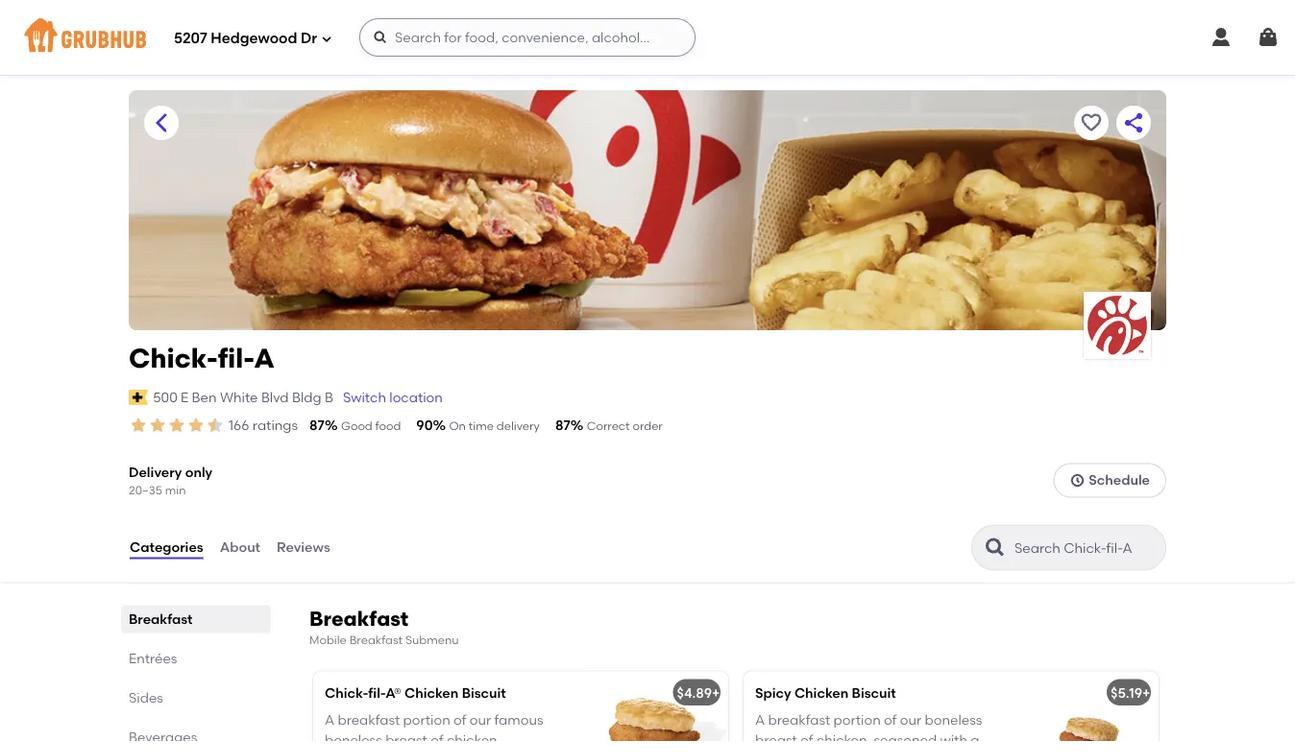 Task type: locate. For each thing, give the bounding box(es) containing it.
schedule button
[[1054, 464, 1167, 498]]

+
[[712, 685, 720, 702], [1143, 685, 1151, 702]]

reviews button
[[276, 513, 331, 583]]

2 + from the left
[[1143, 685, 1151, 702]]

breakfast
[[309, 607, 409, 631], [129, 612, 193, 628], [349, 634, 403, 648]]

switch
[[343, 389, 386, 406]]

87
[[310, 418, 325, 434], [555, 418, 571, 434]]

87 down bldg at the left bottom
[[310, 418, 325, 434]]

fil-
[[218, 343, 254, 375], [368, 685, 386, 702]]

breakfast tab
[[129, 610, 263, 630]]

good food
[[341, 419, 401, 433]]

1 horizontal spatial +
[[1143, 685, 1151, 702]]

white
[[220, 389, 258, 406]]

0 horizontal spatial +
[[712, 685, 720, 702]]

1 biscuit from the left
[[462, 685, 506, 702]]

delivery
[[129, 464, 182, 481]]

1 horizontal spatial 87
[[555, 418, 571, 434]]

0 horizontal spatial chicken
[[405, 685, 459, 702]]

biscuit
[[462, 685, 506, 702], [852, 685, 896, 702]]

chick-fil-a logo image
[[1084, 292, 1151, 359]]

1 vertical spatial chick-
[[325, 685, 368, 702]]

chicken right the 'a®' at bottom
[[405, 685, 459, 702]]

1 chicken from the left
[[405, 685, 459, 702]]

$4.89 +
[[677, 685, 720, 702]]

chick-fil-a
[[129, 343, 275, 375]]

1 87 from the left
[[310, 418, 325, 434]]

order
[[633, 419, 663, 433]]

location
[[390, 389, 443, 406]]

hedgewood
[[211, 30, 297, 47]]

mobile
[[309, 634, 347, 648]]

0 vertical spatial chick-
[[129, 343, 218, 375]]

correct
[[587, 419, 630, 433]]

breakfast right mobile
[[349, 634, 403, 648]]

166 ratings
[[229, 418, 298, 434]]

ratings
[[253, 418, 298, 434]]

87 right delivery
[[555, 418, 571, 434]]

+ for $5.19
[[1143, 685, 1151, 702]]

1 + from the left
[[712, 685, 720, 702]]

500
[[153, 389, 178, 406]]

about
[[220, 540, 261, 556]]

chick- left the 'a®' at bottom
[[325, 685, 368, 702]]

breakfast up mobile
[[309, 607, 409, 631]]

breakfast inside breakfast tab
[[129, 612, 193, 628]]

Search for food, convenience, alcohol... search field
[[359, 18, 696, 57]]

fil- down breakfast mobile breakfast submenu
[[368, 685, 386, 702]]

breakfast up entrées
[[129, 612, 193, 628]]

breakfast for breakfast mobile breakfast submenu
[[309, 607, 409, 631]]

tab
[[129, 728, 263, 742]]

dr
[[301, 30, 317, 47]]

chick-
[[129, 343, 218, 375], [325, 685, 368, 702]]

chick- for chick-fil-a® chicken biscuit
[[325, 685, 368, 702]]

switch location button
[[342, 387, 444, 408]]

entrées
[[129, 651, 177, 667]]

$5.19
[[1111, 685, 1143, 702]]

Search Chick-fil-A search field
[[1013, 539, 1160, 558]]

main navigation navigation
[[0, 0, 1295, 75]]

chicken
[[405, 685, 459, 702], [795, 685, 849, 702]]

star icon image
[[129, 416, 148, 435], [148, 416, 167, 435], [167, 416, 186, 435], [186, 416, 206, 435], [206, 416, 225, 435], [206, 416, 225, 435]]

0 horizontal spatial biscuit
[[462, 685, 506, 702]]

1 horizontal spatial chicken
[[795, 685, 849, 702]]

b
[[325, 389, 333, 406]]

0 horizontal spatial fil-
[[218, 343, 254, 375]]

caret left icon image
[[150, 111, 173, 135]]

delivery only 20–35 min
[[129, 464, 213, 497]]

on
[[449, 419, 466, 433]]

chick-fil-a® chicken biscuit
[[325, 685, 506, 702]]

1 horizontal spatial fil-
[[368, 685, 386, 702]]

0 horizontal spatial chick-
[[129, 343, 218, 375]]

spicy chicken biscuit
[[755, 685, 896, 702]]

correct order
[[587, 419, 663, 433]]

1 vertical spatial fil-
[[368, 685, 386, 702]]

2 87 from the left
[[555, 418, 571, 434]]

1 horizontal spatial chick-
[[325, 685, 368, 702]]

0 vertical spatial fil-
[[218, 343, 254, 375]]

fil- up white
[[218, 343, 254, 375]]

blvd
[[261, 389, 289, 406]]

0 horizontal spatial 87
[[310, 418, 325, 434]]

chick- up 500
[[129, 343, 218, 375]]

breakfast mobile breakfast submenu
[[309, 607, 459, 648]]

switch location
[[343, 389, 443, 406]]

87 for correct order
[[555, 418, 571, 434]]

87 for good food
[[310, 418, 325, 434]]

1 horizontal spatial biscuit
[[852, 685, 896, 702]]

subscription pass image
[[129, 390, 148, 405]]

reviews
[[277, 540, 330, 556]]

svg image
[[1257, 26, 1280, 49], [373, 30, 388, 45], [321, 33, 333, 45], [1070, 473, 1085, 488]]

chicken right spicy
[[795, 685, 849, 702]]



Task type: describe. For each thing, give the bounding box(es) containing it.
2 chicken from the left
[[795, 685, 849, 702]]

+ for $4.89
[[712, 685, 720, 702]]

spicy chicken biscuit image
[[1015, 672, 1159, 742]]

e
[[181, 389, 189, 406]]

breakfast for breakfast
[[129, 612, 193, 628]]

only
[[185, 464, 213, 481]]

a®
[[386, 685, 401, 702]]

search icon image
[[984, 537, 1007, 560]]

$5.19 +
[[1111, 685, 1151, 702]]

min
[[165, 483, 186, 497]]

entrées tab
[[129, 649, 263, 669]]

a
[[254, 343, 275, 375]]

chick- for chick-fil-a
[[129, 343, 218, 375]]

ben
[[192, 389, 217, 406]]

about button
[[219, 513, 261, 583]]

svg image
[[1210, 26, 1233, 49]]

90
[[416, 418, 433, 434]]

categories button
[[129, 513, 204, 583]]

fil- for a
[[218, 343, 254, 375]]

schedule
[[1089, 472, 1150, 489]]

spicy
[[755, 685, 791, 702]]

chick-fil-a® chicken biscuit image
[[584, 672, 728, 742]]

save this restaurant button
[[1074, 106, 1109, 140]]

good
[[341, 419, 373, 433]]

submenu
[[405, 634, 459, 648]]

time
[[469, 419, 494, 433]]

20–35
[[129, 483, 162, 497]]

5207 hedgewood dr
[[174, 30, 317, 47]]

sides tab
[[129, 688, 263, 709]]

share icon image
[[1122, 111, 1146, 135]]

$4.89
[[677, 685, 712, 702]]

2 biscuit from the left
[[852, 685, 896, 702]]

166
[[229, 418, 249, 434]]

500 e ben white blvd bldg b
[[153, 389, 333, 406]]

sides
[[129, 690, 163, 707]]

bldg
[[292, 389, 322, 406]]

save this restaurant image
[[1080, 111, 1103, 135]]

5207
[[174, 30, 207, 47]]

500 e ben white blvd bldg b button
[[152, 387, 334, 408]]

delivery
[[497, 419, 540, 433]]

svg image inside schedule button
[[1070, 473, 1085, 488]]

on time delivery
[[449, 419, 540, 433]]

categories
[[130, 540, 203, 556]]

fil- for a®
[[368, 685, 386, 702]]

food
[[375, 419, 401, 433]]



Task type: vqa. For each thing, say whether or not it's contained in the screenshot.
ROSEMAEY
no



